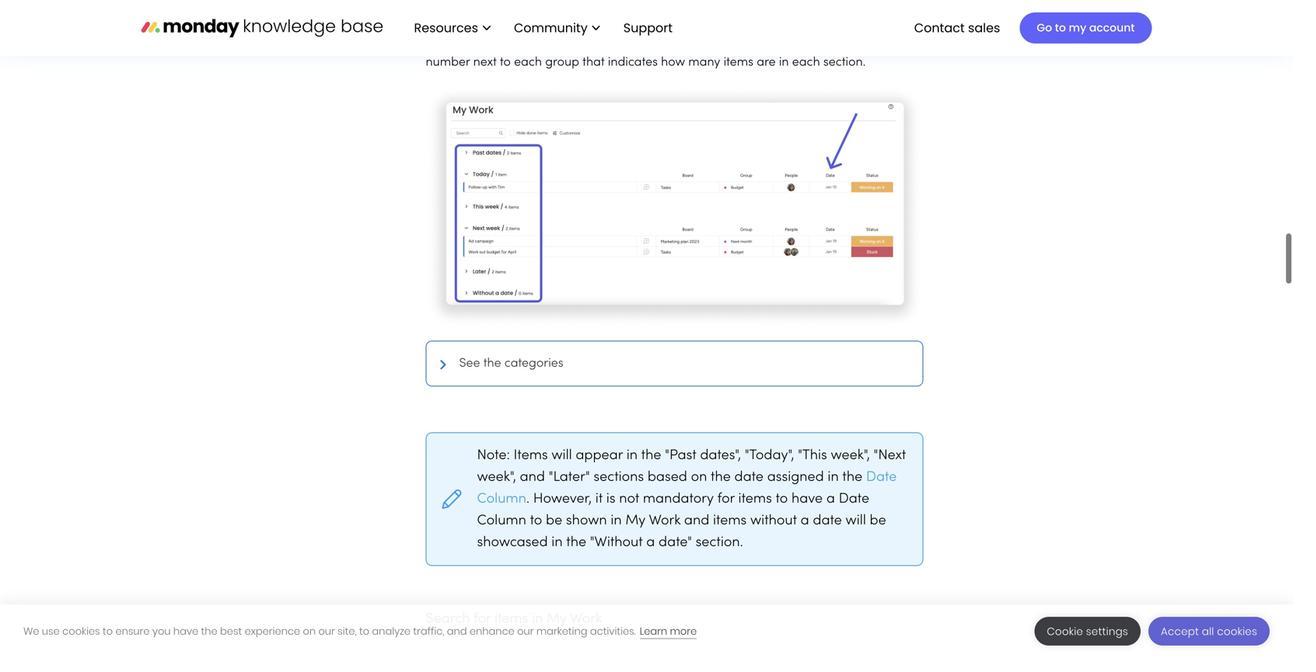Task type: describe. For each thing, give the bounding box(es) containing it.
.
[[526, 493, 530, 506]]

and inside dialog
[[447, 625, 467, 639]]

no
[[752, 35, 767, 47]]

that
[[583, 57, 605, 69]]

shown
[[566, 515, 607, 528]]

mandatory
[[643, 493, 714, 506]]

in left six
[[552, 35, 562, 47]]

it
[[595, 493, 603, 506]]

more
[[670, 625, 697, 639]]

showcased
[[477, 536, 548, 550]]

"this
[[798, 449, 827, 463]]

see the categories
[[459, 358, 563, 370]]

in up "without
[[611, 515, 622, 528]]

and inside . however, it is not mandatory for items to have a date column to be shown in my work and items without a date will be showcased in the "without a date" section.
[[684, 515, 709, 528]]

to left ensure
[[103, 625, 113, 639]]

site,
[[338, 625, 357, 639]]

list containing resources
[[399, 0, 685, 56]]

and inside items are categorized in six sections according to date (or no date) and there is a number next to each group that indicates how many items are in each section.
[[803, 35, 825, 47]]

"today",
[[745, 449, 794, 463]]

"past
[[665, 449, 696, 463]]

1 vertical spatial work
[[570, 613, 602, 626]]

many
[[688, 57, 720, 69]]

without
[[750, 515, 797, 528]]

analyze
[[372, 625, 411, 639]]

"later"
[[549, 471, 590, 484]]

column inside . however, it is not mandatory for items to have a date column to be shown in my work and items without a date will be showcased in the "without a date" section.
[[477, 515, 526, 528]]

my
[[1069, 20, 1086, 35]]

contact sales link
[[906, 15, 1008, 41]]

will inside items will appear in the "past dates", "today", "this week", "next week", and "later" sections based on the date assigned in the
[[552, 449, 572, 463]]

dates",
[[700, 449, 741, 463]]

enhance
[[470, 625, 515, 639]]

and inside items will appear in the "past dates", "today", "this week", "next week", and "later" sections based on the date assigned in the
[[520, 471, 545, 484]]

marketing
[[536, 625, 587, 639]]

categories
[[504, 358, 563, 370]]

to right site,
[[359, 625, 369, 639]]

activities.
[[590, 625, 636, 639]]

go to my account link
[[1020, 12, 1152, 44]]

learn
[[640, 625, 667, 639]]

resources
[[414, 19, 478, 36]]

on inside items will appear in the "past dates", "today", "this week", "next week", and "later" sections based on the date assigned in the
[[691, 471, 707, 484]]

items for will
[[514, 449, 548, 463]]

items up the without
[[738, 493, 772, 506]]

2 our from the left
[[517, 625, 534, 639]]

the inside dialog
[[201, 625, 217, 639]]

all
[[1202, 625, 1214, 639]]

items for are
[[426, 35, 456, 47]]

date column
[[477, 471, 897, 506]]

not
[[619, 493, 639, 506]]

date inside . however, it is not mandatory for items to have a date column to be shown in my work and items without a date will be showcased in the "without a date" section.
[[839, 493, 869, 506]]

a right the without
[[801, 515, 809, 528]]

use
[[42, 625, 60, 639]]

items will appear in the "past dates", "today", "this week", "next week", and "later" sections based on the date assigned in the
[[477, 449, 906, 484]]

cookie settings
[[1047, 625, 1128, 639]]

"next
[[874, 449, 906, 463]]

go
[[1037, 20, 1052, 35]]

to up many
[[690, 35, 701, 47]]

there
[[829, 35, 858, 47]]

a inside items are categorized in six sections according to date (or no date) and there is a number next to each group that indicates how many items are in each section.
[[872, 35, 880, 47]]

accept all cookies button
[[1148, 617, 1270, 646]]

to inside "link"
[[1055, 20, 1066, 35]]

section. inside items are categorized in six sections according to date (or no date) and there is a number next to each group that indicates how many items are in each section.
[[823, 57, 866, 69]]

note:
[[477, 449, 514, 463]]

you
[[152, 625, 171, 639]]

date inside items are categorized in six sections according to date (or no date) and there is a number next to each group that indicates how many items are in each section.
[[704, 35, 730, 47]]

next
[[473, 57, 497, 69]]

in down the date)
[[779, 57, 789, 69]]

in right assigned
[[828, 471, 839, 484]]

items are categorized in six sections according to date (or no date) and there is a number next to each group that indicates how many items are in each section.
[[426, 35, 880, 69]]

settings
[[1086, 625, 1128, 639]]

accept
[[1161, 625, 1199, 639]]

date inside . however, it is not mandatory for items to have a date column to be shown in my work and items without a date will be showcased in the "without a date" section.
[[813, 515, 842, 528]]

to up the without
[[776, 493, 788, 506]]

cookie
[[1047, 625, 1083, 639]]

1 vertical spatial are
[[757, 57, 776, 69]]

traffic,
[[413, 625, 444, 639]]

is inside items are categorized in six sections according to date (or no date) and there is a number next to each group that indicates how many items are in each section.
[[861, 35, 869, 47]]

1 our from the left
[[318, 625, 335, 639]]

work inside . however, it is not mandatory for items to have a date column to be shown in my work and items without a date will be showcased in the "without a date" section.
[[649, 515, 681, 528]]

sections inside items are categorized in six sections according to date (or no date) and there is a number next to each group that indicates how many items are in each section.
[[583, 35, 627, 47]]

appear
[[576, 449, 623, 463]]

monday.com logo image
[[141, 11, 383, 44]]

cookies for all
[[1217, 625, 1257, 639]]

assigned
[[767, 471, 824, 484]]

sections inside items will appear in the "past dates", "today", "this week", "next week", and "later" sections based on the date assigned in the
[[594, 471, 644, 484]]

according
[[631, 35, 687, 47]]



Task type: locate. For each thing, give the bounding box(es) containing it.
main element
[[399, 0, 1152, 56]]

1 horizontal spatial week",
[[831, 449, 870, 463]]

a left date"
[[646, 536, 655, 550]]

"without
[[590, 536, 643, 550]]

0 horizontal spatial have
[[173, 625, 198, 639]]

we
[[23, 625, 39, 639]]

1 horizontal spatial have
[[792, 493, 823, 506]]

1 vertical spatial section.
[[696, 536, 743, 550]]

the
[[483, 358, 501, 370], [641, 449, 661, 463], [711, 471, 731, 484], [842, 471, 862, 484], [566, 536, 586, 550], [201, 625, 217, 639]]

1 horizontal spatial will
[[846, 515, 866, 528]]

for
[[717, 493, 735, 506], [474, 613, 491, 626]]

learn more link
[[640, 625, 697, 640]]

items inside items are categorized in six sections according to date (or no date) and there is a number next to each group that indicates how many items are in each section.
[[426, 35, 456, 47]]

1 horizontal spatial each
[[792, 57, 820, 69]]

items up number
[[426, 35, 456, 47]]

date down "today",
[[734, 471, 764, 484]]

community link
[[506, 15, 608, 41]]

. however, it is not mandatory for items to have a date column to be shown in my work and items without a date will be showcased in the "without a date" section.
[[477, 493, 886, 550]]

in down however,
[[552, 536, 563, 550]]

1 vertical spatial items
[[514, 449, 548, 463]]

1 vertical spatial sections
[[594, 471, 644, 484]]

2 horizontal spatial date
[[813, 515, 842, 528]]

1 horizontal spatial section.
[[823, 57, 866, 69]]

2 be from the left
[[870, 515, 886, 528]]

ensure
[[115, 625, 150, 639]]

the up based
[[641, 449, 661, 463]]

are
[[459, 35, 478, 47], [757, 57, 776, 69]]

column inside date column
[[477, 493, 526, 506]]

and
[[803, 35, 825, 47], [520, 471, 545, 484], [684, 515, 709, 528], [447, 625, 467, 639]]

the right see
[[483, 358, 501, 370]]

1 vertical spatial week",
[[477, 471, 516, 484]]

week",
[[831, 449, 870, 463], [477, 471, 516, 484]]

for down dates",
[[717, 493, 735, 506]]

date left (or
[[704, 35, 730, 47]]

date
[[866, 471, 897, 484], [839, 493, 869, 506]]

a down "this
[[826, 493, 835, 506]]

and up .
[[520, 471, 545, 484]]

0 vertical spatial sections
[[583, 35, 627, 47]]

section. right date"
[[696, 536, 743, 550]]

1 vertical spatial for
[[474, 613, 491, 626]]

in right enhance
[[532, 613, 543, 626]]

items inside items will appear in the "past dates", "today", "this week", "next week", and "later" sections based on the date assigned in the
[[514, 449, 548, 463]]

see
[[459, 358, 480, 370]]

1 horizontal spatial cookies
[[1217, 625, 1257, 639]]

column up showcased at the left bottom of page
[[477, 515, 526, 528]]

the down shown on the bottom
[[566, 536, 586, 550]]

date
[[704, 35, 730, 47], [734, 471, 764, 484], [813, 515, 842, 528]]

items
[[724, 57, 754, 69], [738, 493, 772, 506], [713, 515, 747, 528], [495, 613, 528, 626]]

our right enhance
[[517, 625, 534, 639]]

2 column from the top
[[477, 515, 526, 528]]

date inside items will appear in the "past dates", "today", "this week", "next week", and "later" sections based on the date assigned in the
[[734, 471, 764, 484]]

are up next
[[459, 35, 478, 47]]

contact sales
[[914, 19, 1000, 36]]

0 vertical spatial date
[[704, 35, 730, 47]]

in
[[552, 35, 562, 47], [779, 57, 789, 69], [626, 449, 638, 463], [828, 471, 839, 484], [611, 515, 622, 528], [552, 536, 563, 550], [532, 613, 543, 626]]

0 horizontal spatial week",
[[477, 471, 516, 484]]

column
[[477, 493, 526, 506], [477, 515, 526, 528]]

0 horizontal spatial be
[[546, 515, 562, 528]]

1 be from the left
[[546, 515, 562, 528]]

0 horizontal spatial on
[[303, 625, 316, 639]]

we use cookies to ensure you have the best experience on our site, to analyze traffic, and enhance our marketing activities. learn more
[[23, 625, 697, 639]]

0 vertical spatial work
[[649, 515, 681, 528]]

a right there
[[872, 35, 880, 47]]

1 horizontal spatial for
[[717, 493, 735, 506]]

0 horizontal spatial our
[[318, 625, 335, 639]]

0 vertical spatial week",
[[831, 449, 870, 463]]

0 vertical spatial date
[[866, 471, 897, 484]]

is right it
[[606, 493, 616, 506]]

the inside . however, it is not mandatory for items to have a date column to be shown in my work and items without a date will be showcased in the "without a date" section.
[[566, 536, 586, 550]]

the down dates",
[[711, 471, 731, 484]]

our left site,
[[318, 625, 335, 639]]

2 vertical spatial date
[[813, 515, 842, 528]]

number
[[426, 57, 470, 69]]

0 horizontal spatial will
[[552, 449, 572, 463]]

for inside . however, it is not mandatory for items to have a date column to be shown in my work and items without a date will be showcased in the "without a date" section.
[[717, 493, 735, 506]]

work left learn
[[570, 613, 602, 626]]

2 cookies from the left
[[1217, 625, 1257, 639]]

week", down note:
[[477, 471, 516, 484]]

1 vertical spatial have
[[173, 625, 198, 639]]

resources link
[[406, 15, 498, 41]]

date inside date column
[[866, 471, 897, 484]]

section.
[[823, 57, 866, 69], [696, 536, 743, 550]]

cookie settings button
[[1034, 617, 1141, 646]]

for right search
[[474, 613, 491, 626]]

1 vertical spatial will
[[846, 515, 866, 528]]

cookies right all
[[1217, 625, 1257, 639]]

search
[[426, 613, 470, 626]]

each
[[514, 57, 542, 69], [792, 57, 820, 69]]

my down not
[[625, 515, 646, 528]]

best
[[220, 625, 242, 639]]

my left activities.
[[547, 613, 567, 626]]

have right you
[[173, 625, 198, 639]]

my
[[625, 515, 646, 528], [547, 613, 567, 626]]

2 each from the left
[[792, 57, 820, 69]]

date"
[[659, 536, 692, 550]]

in right the appear
[[626, 449, 638, 463]]

cookies inside button
[[1217, 625, 1257, 639]]

have inside . however, it is not mandatory for items to have a date column to be shown in my work and items without a date will be showcased in the "without a date" section.
[[792, 493, 823, 506]]

and left there
[[803, 35, 825, 47]]

1 horizontal spatial work
[[649, 515, 681, 528]]

items left marketing
[[495, 613, 528, 626]]

however,
[[533, 493, 592, 506]]

sales
[[968, 19, 1000, 36]]

sections up that
[[583, 35, 627, 47]]

is inside . however, it is not mandatory for items to have a date column to be shown in my work and items without a date will be showcased in the "without a date" section.
[[606, 493, 616, 506]]

based
[[648, 471, 687, 484]]

have inside dialog
[[173, 625, 198, 639]]

1 each from the left
[[514, 57, 542, 69]]

support link
[[616, 15, 685, 41], [623, 19, 677, 36]]

experience
[[245, 625, 300, 639]]

to
[[1055, 20, 1066, 35], [690, 35, 701, 47], [500, 57, 511, 69], [776, 493, 788, 506], [530, 515, 542, 528], [103, 625, 113, 639], [359, 625, 369, 639]]

and down mandatory
[[684, 515, 709, 528]]

each down categorized at the top
[[514, 57, 542, 69]]

1 horizontal spatial date
[[734, 471, 764, 484]]

is right there
[[861, 35, 869, 47]]

work
[[649, 515, 681, 528], [570, 613, 602, 626]]

1 horizontal spatial our
[[517, 625, 534, 639]]

4.png image
[[426, 86, 923, 328]]

items down (or
[[724, 57, 754, 69]]

0 horizontal spatial my
[[547, 613, 567, 626]]

1 horizontal spatial items
[[514, 449, 548, 463]]

0 horizontal spatial for
[[474, 613, 491, 626]]

the left best
[[201, 625, 217, 639]]

my inside . however, it is not mandatory for items to have a date column to be shown in my work and items without a date will be showcased in the "without a date" section.
[[625, 515, 646, 528]]

1 horizontal spatial my
[[625, 515, 646, 528]]

on right the 'experience'
[[303, 625, 316, 639]]

to up showcased at the left bottom of page
[[530, 515, 542, 528]]

account
[[1089, 20, 1135, 35]]

1 cookies from the left
[[62, 625, 100, 639]]

0 horizontal spatial items
[[426, 35, 456, 47]]

search for items in my work
[[426, 613, 602, 626]]

be down "next
[[870, 515, 886, 528]]

0 horizontal spatial work
[[570, 613, 602, 626]]

items up .
[[514, 449, 548, 463]]

will
[[552, 449, 572, 463], [846, 515, 866, 528]]

week", right "this
[[831, 449, 870, 463]]

section. down there
[[823, 57, 866, 69]]

to right next
[[500, 57, 511, 69]]

community
[[514, 19, 588, 36]]

contact
[[914, 19, 965, 36]]

date right the without
[[813, 515, 842, 528]]

1 vertical spatial column
[[477, 515, 526, 528]]

0 vertical spatial is
[[861, 35, 869, 47]]

0 vertical spatial for
[[717, 493, 735, 506]]

0 vertical spatial items
[[426, 35, 456, 47]]

section. inside . however, it is not mandatory for items to have a date column to be shown in my work and items without a date will be showcased in the "without a date" section.
[[696, 536, 743, 550]]

cookies for use
[[62, 625, 100, 639]]

indicates
[[608, 57, 658, 69]]

0 horizontal spatial each
[[514, 57, 542, 69]]

0 horizontal spatial is
[[606, 493, 616, 506]]

and right "traffic,"
[[447, 625, 467, 639]]

0 vertical spatial column
[[477, 493, 526, 506]]

work up date"
[[649, 515, 681, 528]]

accept all cookies
[[1161, 625, 1257, 639]]

sections
[[583, 35, 627, 47], [594, 471, 644, 484]]

items left the without
[[713, 515, 747, 528]]

items inside items are categorized in six sections according to date (or no date) and there is a number next to each group that indicates how many items are in each section.
[[724, 57, 754, 69]]

support
[[623, 19, 673, 36]]

1 horizontal spatial on
[[691, 471, 707, 484]]

0 vertical spatial my
[[625, 515, 646, 528]]

go to my account
[[1037, 20, 1135, 35]]

to right go in the top of the page
[[1055, 20, 1066, 35]]

our
[[318, 625, 335, 639], [517, 625, 534, 639]]

1 column from the top
[[477, 493, 526, 506]]

six
[[565, 35, 579, 47]]

1 vertical spatial my
[[547, 613, 567, 626]]

0 vertical spatial have
[[792, 493, 823, 506]]

cookies right use on the bottom
[[62, 625, 100, 639]]

1 vertical spatial on
[[303, 625, 316, 639]]

0 horizontal spatial cookies
[[62, 625, 100, 639]]

cookies
[[62, 625, 100, 639], [1217, 625, 1257, 639]]

dialog
[[0, 605, 1293, 659]]

0 horizontal spatial date
[[704, 35, 730, 47]]

group
[[545, 57, 579, 69]]

1 horizontal spatial are
[[757, 57, 776, 69]]

1 vertical spatial date
[[839, 493, 869, 506]]

be down however,
[[546, 515, 562, 528]]

on down "past
[[691, 471, 707, 484]]

each down the date)
[[792, 57, 820, 69]]

0 horizontal spatial are
[[459, 35, 478, 47]]

the right assigned
[[842, 471, 862, 484]]

be
[[546, 515, 562, 528], [870, 515, 886, 528]]

dialog containing cookie settings
[[0, 605, 1293, 659]]

are down no
[[757, 57, 776, 69]]

will inside . however, it is not mandatory for items to have a date column to be shown in my work and items without a date will be showcased in the "without a date" section.
[[846, 515, 866, 528]]

1 vertical spatial is
[[606, 493, 616, 506]]

(or
[[734, 35, 749, 47]]

have down assigned
[[792, 493, 823, 506]]

0 horizontal spatial section.
[[696, 536, 743, 550]]

list
[[399, 0, 685, 56]]

0 vertical spatial section.
[[823, 57, 866, 69]]

categorized
[[482, 35, 549, 47]]

is
[[861, 35, 869, 47], [606, 493, 616, 506]]

0 vertical spatial on
[[691, 471, 707, 484]]

have
[[792, 493, 823, 506], [173, 625, 198, 639]]

date column link
[[477, 471, 897, 506]]

how
[[661, 57, 685, 69]]

sections up not
[[594, 471, 644, 484]]

date)
[[770, 35, 800, 47]]

0 vertical spatial will
[[552, 449, 572, 463]]

0 vertical spatial are
[[459, 35, 478, 47]]

1 horizontal spatial be
[[870, 515, 886, 528]]

column down note:
[[477, 493, 526, 506]]

1 vertical spatial date
[[734, 471, 764, 484]]

a
[[872, 35, 880, 47], [826, 493, 835, 506], [801, 515, 809, 528], [646, 536, 655, 550]]

1 horizontal spatial is
[[861, 35, 869, 47]]



Task type: vqa. For each thing, say whether or not it's contained in the screenshot.
topmost is
yes



